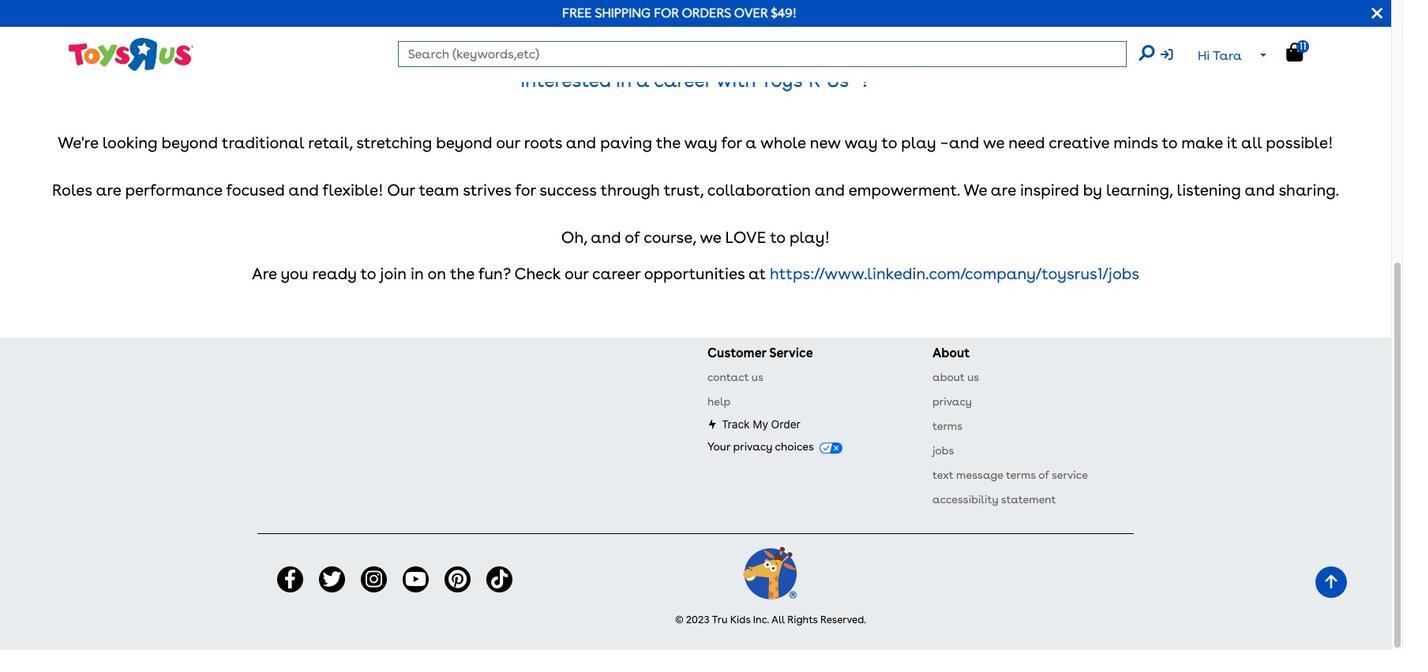 Task type: vqa. For each thing, say whether or not it's contained in the screenshot.
inspired
yes



Task type: describe. For each thing, give the bounding box(es) containing it.
11 link
[[1287, 40, 1319, 62]]

focused
[[226, 181, 285, 200]]

you
[[281, 265, 308, 284]]

my
[[753, 418, 768, 431]]

need
[[1009, 133, 1045, 152]]

sign in image
[[1160, 48, 1173, 61]]

1 are from the left
[[96, 181, 121, 200]]

join
[[380, 265, 407, 284]]

minds
[[1114, 133, 1158, 152]]

and right 'focused'
[[289, 181, 319, 200]]

traditional
[[222, 133, 304, 152]]

1 beyond from the left
[[162, 133, 218, 152]]

2023
[[686, 615, 710, 626]]

paving
[[600, 133, 652, 152]]

free shipping for orders over $49! link
[[562, 6, 797, 21]]

learning,
[[1106, 181, 1173, 200]]

ready
[[312, 265, 357, 284]]

1 vertical spatial of
[[1039, 469, 1049, 482]]

about us link
[[933, 371, 979, 384]]

1 vertical spatial in
[[411, 265, 424, 284]]

0 horizontal spatial our
[[496, 133, 520, 152]]

hi tara button
[[1160, 41, 1277, 71]]

1 horizontal spatial for
[[721, 133, 742, 152]]

order
[[771, 418, 801, 431]]

interested
[[521, 69, 611, 92]]

of inside "main content"
[[625, 228, 640, 247]]

accessibility statement
[[933, 494, 1056, 506]]

inc.
[[753, 615, 769, 626]]

on
[[428, 265, 446, 284]]

1 horizontal spatial the
[[656, 133, 681, 152]]

track
[[722, 418, 750, 431]]

1 horizontal spatial we
[[983, 133, 1005, 152]]

1 horizontal spatial a
[[746, 133, 757, 152]]

$49!
[[771, 6, 797, 21]]

help link
[[708, 396, 731, 408]]

rights
[[788, 615, 818, 626]]

11
[[1300, 40, 1307, 52]]

sharing.
[[1279, 181, 1339, 200]]

oh, and of course, we love to play!
[[561, 228, 830, 247]]

career inside interested in a career with toys"r"us ® ?
[[654, 69, 712, 92]]

by
[[1083, 181, 1102, 200]]

about us
[[933, 371, 979, 384]]

1 vertical spatial our
[[565, 265, 589, 284]]

about
[[933, 346, 970, 361]]

track my order
[[722, 418, 801, 431]]

reserved.
[[820, 615, 866, 626]]

and down all
[[1245, 181, 1275, 200]]

message
[[956, 469, 1003, 482]]

are you ready to join in on the fun? check our career opportunities at https://www.linkedin.com/company/toysrus1/jobs
[[252, 265, 1140, 284]]

team
[[419, 181, 459, 200]]

listening
[[1177, 181, 1241, 200]]

jobs link
[[933, 445, 954, 457]]

retail,
[[308, 133, 353, 152]]

accessibility
[[933, 494, 999, 506]]

text
[[933, 469, 954, 482]]

we're looking beyond traditional retail, stretching beyond our roots and paving the way for a whole new way to play −and we need creative minds to make it all possible!
[[58, 133, 1334, 152]]

accessibility statement link
[[933, 494, 1056, 506]]

over
[[734, 6, 768, 21]]

jobs
[[933, 445, 954, 457]]

success
[[540, 181, 597, 200]]

it
[[1227, 133, 1238, 152]]

text message terms of service link
[[933, 469, 1088, 482]]

0 horizontal spatial the
[[450, 265, 475, 284]]

our
[[387, 181, 415, 200]]

we
[[964, 181, 987, 200]]

trust,
[[664, 181, 704, 200]]

®
[[849, 66, 861, 83]]

?
[[861, 69, 871, 92]]

tara
[[1213, 48, 1242, 63]]

2 beyond from the left
[[436, 133, 492, 152]]

with
[[716, 69, 756, 92]]

1 way from the left
[[684, 133, 718, 152]]

new
[[810, 133, 841, 152]]

service
[[769, 346, 813, 361]]

to left make
[[1162, 133, 1178, 152]]

terms link
[[933, 420, 963, 433]]

0 vertical spatial privacy
[[933, 396, 972, 408]]

0 horizontal spatial for
[[515, 181, 536, 200]]

privacy choices icon image
[[820, 443, 843, 454]]

empowerment.
[[849, 181, 960, 200]]

at
[[749, 265, 766, 284]]



Task type: locate. For each thing, give the bounding box(es) containing it.
free
[[562, 6, 592, 21]]

our
[[496, 133, 520, 152], [565, 265, 589, 284]]

strives
[[463, 181, 511, 200]]

0 vertical spatial a
[[636, 69, 650, 92]]

play!
[[790, 228, 830, 247]]

https://www.linkedin.com/company/toysrus1/jobs
[[770, 265, 1140, 284]]

and right oh,
[[591, 228, 621, 247]]

main content
[[0, 0, 1392, 322]]

we left love
[[700, 228, 721, 247]]

the right paving
[[656, 133, 681, 152]]

career left opportunities
[[592, 265, 641, 284]]

0 vertical spatial in
[[616, 69, 632, 92]]

1 horizontal spatial career
[[654, 69, 712, 92]]

stretching
[[356, 133, 432, 152]]

of left course,
[[625, 228, 640, 247]]

us for about
[[968, 371, 979, 384]]

hi
[[1198, 48, 1210, 63]]

roles
[[52, 181, 92, 200]]

0 horizontal spatial career
[[592, 265, 641, 284]]

our down oh,
[[565, 265, 589, 284]]

privacy link
[[933, 396, 972, 408]]

1 vertical spatial career
[[592, 265, 641, 284]]

help
[[708, 396, 731, 408]]

free shipping for orders over $49!
[[562, 6, 797, 21]]

© 2023 tru kids inc. all rights reserved.
[[675, 615, 866, 626]]

choices
[[775, 441, 814, 453]]

are
[[252, 265, 277, 284]]

terms up statement
[[1006, 469, 1036, 482]]

0 horizontal spatial us
[[752, 371, 763, 384]]

we're
[[58, 133, 98, 152]]

1 us from the left
[[752, 371, 763, 384]]

0 vertical spatial our
[[496, 133, 520, 152]]

0 horizontal spatial privacy
[[733, 441, 773, 453]]

for
[[721, 133, 742, 152], [515, 181, 536, 200]]

0 horizontal spatial a
[[636, 69, 650, 92]]

way right new
[[845, 133, 878, 152]]

1 horizontal spatial terms
[[1006, 469, 1036, 482]]

roots
[[524, 133, 562, 152]]

1 vertical spatial a
[[746, 133, 757, 152]]

your
[[708, 441, 730, 453]]

whole
[[761, 133, 806, 152]]

interested in a career with toys"r"us ® ?
[[521, 66, 871, 92]]

for right strives
[[515, 181, 536, 200]]

all
[[1241, 133, 1262, 152]]

us
[[752, 371, 763, 384], [968, 371, 979, 384]]

privacy down track my order button
[[733, 441, 773, 453]]

way
[[684, 133, 718, 152], [845, 133, 878, 152]]

collaboration
[[707, 181, 811, 200]]

0 vertical spatial for
[[721, 133, 742, 152]]

1 horizontal spatial way
[[845, 133, 878, 152]]

our left roots
[[496, 133, 520, 152]]

0 vertical spatial of
[[625, 228, 640, 247]]

privacy down about us link on the bottom
[[933, 396, 972, 408]]

1 horizontal spatial of
[[1039, 469, 1049, 482]]

are right roles
[[96, 181, 121, 200]]

of left service
[[1039, 469, 1049, 482]]

and
[[566, 133, 596, 152], [289, 181, 319, 200], [815, 181, 845, 200], [1245, 181, 1275, 200], [591, 228, 621, 247]]

customer
[[708, 346, 767, 361]]

0 horizontal spatial are
[[96, 181, 121, 200]]

1 horizontal spatial beyond
[[436, 133, 492, 152]]

us right about at the right bottom of page
[[968, 371, 979, 384]]

career left with
[[654, 69, 712, 92]]

career
[[654, 69, 712, 92], [592, 265, 641, 284]]

a left whole
[[746, 133, 757, 152]]

0 vertical spatial career
[[654, 69, 712, 92]]

to left play!
[[770, 228, 786, 247]]

in left on
[[411, 265, 424, 284]]

0 horizontal spatial of
[[625, 228, 640, 247]]

main content containing interested in a career with toys"r"us
[[0, 0, 1392, 322]]

to left "join"
[[361, 265, 376, 284]]

1 vertical spatial the
[[450, 265, 475, 284]]

2 are from the left
[[991, 181, 1016, 200]]

are right we
[[991, 181, 1016, 200]]

flexible!
[[323, 181, 383, 200]]

a inside interested in a career with toys"r"us ® ?
[[636, 69, 650, 92]]

a
[[636, 69, 650, 92], [746, 133, 757, 152]]

service
[[1052, 469, 1088, 482]]

close button image
[[1372, 5, 1383, 22]]

contact us
[[708, 371, 763, 384]]

1 vertical spatial for
[[515, 181, 536, 200]]

in right interested
[[616, 69, 632, 92]]

−and
[[940, 133, 980, 152]]

us for customer service
[[752, 371, 763, 384]]

1 horizontal spatial us
[[968, 371, 979, 384]]

oh,
[[561, 228, 587, 247]]

way up roles are performance focused and flexible! our team strives for success through trust, collaboration and empowerment. we are inspired by learning, listening and sharing.
[[684, 133, 718, 152]]

tru
[[712, 615, 728, 626]]

terms up jobs
[[933, 420, 963, 433]]

make
[[1182, 133, 1223, 152]]

inspired
[[1020, 181, 1079, 200]]

2 us from the left
[[968, 371, 979, 384]]

shipping
[[595, 6, 651, 21]]

to
[[882, 133, 897, 152], [1162, 133, 1178, 152], [770, 228, 786, 247], [361, 265, 376, 284]]

roles are performance focused and flexible! our team strives for success through trust, collaboration and empowerment. we are inspired by learning, listening and sharing.
[[52, 181, 1339, 200]]

0 vertical spatial terms
[[933, 420, 963, 433]]

0 horizontal spatial beyond
[[162, 133, 218, 152]]

track my order button
[[708, 418, 801, 431]]

toys r us image
[[68, 37, 194, 72]]

in
[[616, 69, 632, 92], [411, 265, 424, 284]]

for
[[654, 6, 679, 21]]

us down customer service at bottom
[[752, 371, 763, 384]]

looking
[[102, 133, 158, 152]]

to left play
[[882, 133, 897, 152]]

check
[[514, 265, 561, 284]]

are
[[96, 181, 121, 200], [991, 181, 1016, 200]]

your privacy choices link
[[708, 441, 843, 454]]

love
[[725, 228, 766, 247]]

a up paving
[[636, 69, 650, 92]]

text message terms of service
[[933, 469, 1088, 482]]

contact us link
[[708, 371, 763, 384]]

we
[[983, 133, 1005, 152], [700, 228, 721, 247]]

hi tara
[[1198, 48, 1242, 63]]

1 vertical spatial we
[[700, 228, 721, 247]]

0 horizontal spatial terms
[[933, 420, 963, 433]]

creative
[[1049, 133, 1110, 152]]

customer service
[[708, 346, 813, 361]]

1 horizontal spatial are
[[991, 181, 1016, 200]]

Enter Keyword or Item No. search field
[[398, 41, 1127, 67]]

in inside interested in a career with toys"r"us ® ?
[[616, 69, 632, 92]]

your privacy choices
[[708, 441, 817, 453]]

0 vertical spatial we
[[983, 133, 1005, 152]]

1 vertical spatial terms
[[1006, 469, 1036, 482]]

None search field
[[398, 41, 1154, 67]]

0 horizontal spatial in
[[411, 265, 424, 284]]

play
[[901, 133, 936, 152]]

0 vertical spatial the
[[656, 133, 681, 152]]

shopping bag image
[[1287, 43, 1303, 62]]

kids
[[730, 615, 751, 626]]

contact
[[708, 371, 749, 384]]

beyond up strives
[[436, 133, 492, 152]]

2 way from the left
[[845, 133, 878, 152]]

beyond up performance
[[162, 133, 218, 152]]

we left need
[[983, 133, 1005, 152]]

1 vertical spatial privacy
[[733, 441, 773, 453]]

and right roots
[[566, 133, 596, 152]]

1 horizontal spatial in
[[616, 69, 632, 92]]

for left whole
[[721, 133, 742, 152]]

through
[[601, 181, 660, 200]]

and down new
[[815, 181, 845, 200]]

0 horizontal spatial we
[[700, 228, 721, 247]]

course,
[[644, 228, 696, 247]]

https://www.linkedin.com/company/toysrus1/jobs link
[[770, 265, 1140, 284]]

0 horizontal spatial way
[[684, 133, 718, 152]]

the right on
[[450, 265, 475, 284]]

fun?
[[478, 265, 511, 284]]

opportunities
[[644, 265, 745, 284]]

1 horizontal spatial privacy
[[933, 396, 972, 408]]

1 horizontal spatial our
[[565, 265, 589, 284]]

toys"r"us
[[761, 69, 849, 92]]

all
[[772, 615, 785, 626]]

performance
[[125, 181, 222, 200]]



